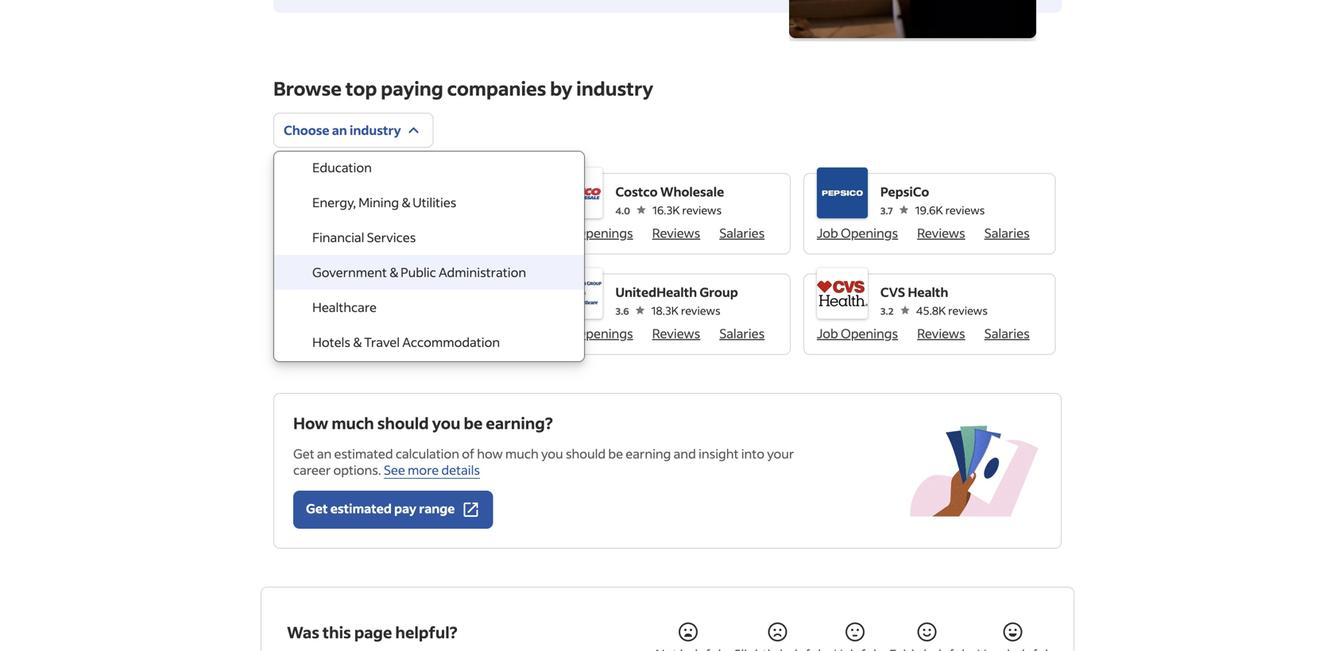 Task type: describe. For each thing, give the bounding box(es) containing it.
choose an industry button
[[273, 113, 434, 148]]

costco
[[616, 184, 658, 200]]

companies
[[447, 76, 546, 101]]

mcdonald's link
[[351, 283, 463, 302]]

energy, mining & utilities
[[312, 194, 457, 211]]

0 vertical spatial be
[[464, 413, 483, 434]]

mcdonald's
[[351, 284, 421, 301]]

job for unitedhealth group
[[552, 326, 573, 342]]

64.7k reviews is rated 3.8 out of 5 stars figure
[[351, 202, 457, 219]]

job for starbucks
[[287, 225, 308, 241]]

job openings for mcdonald's
[[287, 326, 368, 342]]

openings for pepsico
[[841, 225, 898, 241]]

3.8
[[351, 205, 364, 217]]

get an estimated calculation of how much you should be earning and insight into your career options.
[[293, 446, 794, 479]]

salaries link for mcdonald's
[[455, 326, 500, 342]]

costco wholesale image
[[552, 168, 603, 219]]

accommodation
[[402, 334, 500, 351]]

group
[[700, 284, 738, 301]]

this
[[323, 622, 351, 643]]

earning?
[[486, 413, 553, 434]]

reviews link for cvs health
[[917, 326, 966, 342]]

reviews link for unitedhealth group
[[652, 326, 701, 342]]

job for pepsico
[[817, 225, 839, 241]]

45.8k
[[916, 304, 946, 318]]

job openings link for cvs health
[[817, 326, 898, 342]]

3.5
[[351, 305, 364, 318]]

cvs
[[881, 284, 906, 301]]

pepsico link
[[881, 182, 985, 202]]

starbucks image
[[287, 168, 338, 219]]

job openings link for mcdonald's
[[287, 326, 368, 342]]

hotels & travel accommodation
[[312, 334, 500, 351]]

mining
[[359, 194, 399, 211]]

see more details link
[[384, 462, 480, 479]]

details
[[442, 462, 480, 479]]

job openings link for unitedhealth group
[[552, 326, 633, 342]]

0 vertical spatial should
[[377, 413, 429, 434]]

utilities
[[413, 194, 457, 211]]

choose an industry
[[284, 122, 401, 138]]

& for public
[[390, 264, 398, 281]]

64.7k
[[386, 203, 415, 217]]

education
[[312, 159, 372, 176]]

18.3k reviews
[[652, 304, 721, 318]]

healthcare
[[312, 299, 377, 316]]

by
[[550, 76, 573, 101]]

top
[[346, 76, 377, 101]]

industry inside dropdown button
[[350, 122, 401, 138]]

energy,
[[312, 194, 356, 211]]

starbucks link
[[351, 182, 457, 202]]

16.3k reviews
[[653, 203, 722, 217]]

financial services
[[312, 229, 416, 246]]

calculation
[[396, 446, 460, 462]]

3.7
[[881, 205, 893, 217]]

64.7k reviews
[[386, 203, 457, 217]]

salaries link for pepsico
[[985, 225, 1030, 241]]

cvs health image
[[817, 268, 868, 319]]

list box containing education
[[274, 150, 584, 395]]

costco wholesale
[[616, 184, 724, 200]]

reviews for cvs health
[[917, 326, 966, 342]]

reviews for unitedhealth group
[[652, 326, 701, 342]]

cvs health
[[881, 284, 949, 301]]

19.6k reviews
[[916, 203, 985, 217]]

browse top paying companies by industry
[[273, 76, 654, 101]]

reviews link for mcdonald's
[[387, 326, 435, 342]]

starbucks
[[351, 184, 412, 200]]

reviews for starbucks
[[387, 225, 435, 241]]

how
[[477, 446, 503, 462]]

salaries link for costco wholesale
[[720, 225, 765, 241]]

health
[[908, 284, 949, 301]]

19.6k
[[916, 203, 943, 217]]

reviews for starbucks
[[418, 203, 457, 217]]

financial
[[312, 229, 364, 246]]

unitedhealth group image
[[552, 268, 603, 319]]



Task type: locate. For each thing, give the bounding box(es) containing it.
salaries down administration
[[455, 326, 500, 342]]

reviews down 236.3k reviews is rated 3.5 out of 5 stars figure
[[387, 326, 435, 342]]

reviews link down 16.3k reviews is rated 4.0 out of 5 stars figure in the top of the page
[[652, 225, 701, 241]]

reviews down 45.8k reviews is rated 3.2 out of 5 stars figure
[[917, 326, 966, 342]]

openings down 4.0
[[576, 225, 633, 241]]

salaries down the 19.6k reviews
[[985, 225, 1030, 241]]

reviews right the 64.7k
[[418, 203, 457, 217]]

option
[[274, 360, 584, 395]]

services
[[367, 229, 416, 246]]

your
[[767, 446, 794, 462]]

0 vertical spatial much
[[332, 413, 374, 434]]

should left earning on the bottom of page
[[566, 446, 606, 462]]

job openings for cvs health
[[817, 326, 898, 342]]

an inside get an estimated calculation of how much you should be earning and insight into your career options.
[[317, 446, 332, 462]]

job openings
[[287, 225, 368, 241], [552, 225, 633, 241], [817, 225, 898, 241], [287, 326, 368, 342], [552, 326, 633, 342], [817, 326, 898, 342]]

industry
[[576, 76, 654, 101], [350, 122, 401, 138]]

should
[[377, 413, 429, 434], [566, 446, 606, 462]]

mcdonald's image
[[287, 268, 338, 319]]

wholesale
[[660, 184, 724, 200]]

19.6k reviews is rated 3.7 out of 5 stars figure
[[881, 202, 985, 219]]

page
[[354, 622, 392, 643]]

salaries link down 45.8k reviews
[[985, 326, 1030, 342]]

reviews down 16.3k reviews is rated 4.0 out of 5 stars figure in the top of the page
[[652, 225, 701, 241]]

45.8k reviews
[[916, 304, 988, 318]]

1 horizontal spatial should
[[566, 446, 606, 462]]

more
[[408, 462, 439, 479]]

job down unitedhealth group image
[[552, 326, 573, 342]]

0 vertical spatial get
[[293, 446, 315, 462]]

0 horizontal spatial &
[[353, 334, 362, 351]]

much down 'earning?'
[[506, 446, 539, 462]]

see
[[384, 462, 405, 479]]

reviews link for costco wholesale
[[652, 225, 701, 241]]

0 vertical spatial estimated
[[334, 446, 393, 462]]

openings for cvs health
[[841, 326, 898, 342]]

16.3k reviews is rated 4.0 out of 5 stars figure
[[616, 202, 724, 219]]

was
[[287, 622, 320, 643]]

administration
[[439, 264, 526, 281]]

1 vertical spatial an
[[317, 446, 332, 462]]

into
[[741, 446, 765, 462]]

job openings for costco wholesale
[[552, 225, 633, 241]]

salaries down group in the right top of the page
[[720, 326, 765, 342]]

job openings link down 4.0
[[552, 225, 633, 241]]

reviews for pepsico
[[946, 203, 985, 217]]

be up "of"
[[464, 413, 483, 434]]

1 horizontal spatial be
[[608, 446, 623, 462]]

reviews for costco wholesale
[[652, 225, 701, 241]]

job openings link down 3.7
[[817, 225, 898, 241]]

reviews for cvs health
[[949, 304, 988, 318]]

you inside get an estimated calculation of how much you should be earning and insight into your career options.
[[541, 446, 563, 462]]

browse
[[273, 76, 342, 101]]

& for travel
[[353, 334, 362, 351]]

job openings link for pepsico
[[817, 225, 898, 241]]

cvs health link
[[881, 283, 988, 302]]

reviews link down 64.7k reviews is rated 3.8 out of 5 stars figure
[[387, 225, 435, 241]]

reviews right 19.6k
[[946, 203, 985, 217]]

was this page helpful?
[[287, 622, 457, 643]]

job openings link down 3.6
[[552, 326, 633, 342]]

industry down the "top"
[[350, 122, 401, 138]]

much right the how
[[332, 413, 374, 434]]

0 vertical spatial &
[[402, 194, 410, 211]]

an right choose
[[332, 122, 347, 138]]

salaries down 16.3k reviews
[[720, 225, 765, 241]]

1 vertical spatial should
[[566, 446, 606, 462]]

you down 'earning?'
[[541, 446, 563, 462]]

unitedhealth
[[616, 284, 697, 301]]

estimated inside get an estimated calculation of how much you should be earning and insight into your career options.
[[334, 446, 393, 462]]

much
[[332, 413, 374, 434], [506, 446, 539, 462]]

get inside get an estimated calculation of how much you should be earning and insight into your career options.
[[293, 446, 315, 462]]

pay
[[394, 501, 417, 517]]

reviews down 64.7k reviews is rated 3.8 out of 5 stars figure
[[387, 225, 435, 241]]

an for industry
[[332, 122, 347, 138]]

see more details
[[384, 462, 480, 479]]

helpful?
[[395, 622, 457, 643]]

job down 'pepsico' image
[[817, 225, 839, 241]]

job openings link for starbucks
[[287, 225, 368, 241]]

reviews link down 236.3k reviews is rated 3.5 out of 5 stars figure
[[387, 326, 435, 342]]

choose
[[284, 122, 330, 138]]

salaries for mcdonald's
[[455, 326, 500, 342]]

18.3k
[[652, 304, 679, 318]]

job openings link down healthcare at top left
[[287, 326, 368, 342]]

reviews down wholesale
[[682, 203, 722, 217]]

pepsico image
[[817, 168, 868, 219]]

job openings link
[[287, 225, 368, 241], [552, 225, 633, 241], [817, 225, 898, 241], [287, 326, 368, 342], [552, 326, 633, 342], [817, 326, 898, 342]]

openings down 3.8
[[311, 225, 368, 241]]

you
[[432, 413, 461, 434], [541, 446, 563, 462]]

unitedhealth group
[[616, 284, 738, 301]]

pepsico
[[881, 184, 930, 200]]

how
[[293, 413, 329, 434]]

salaries link down administration
[[455, 326, 500, 342]]

how much should you be earning?
[[293, 413, 553, 434]]

should up calculation
[[377, 413, 429, 434]]

job
[[287, 225, 308, 241], [552, 225, 573, 241], [817, 225, 839, 241], [287, 326, 308, 342], [552, 326, 573, 342], [817, 326, 839, 342]]

job openings down 3.6
[[552, 326, 633, 342]]

paying
[[381, 76, 443, 101]]

get estimated pay range link
[[293, 491, 493, 529]]

job openings link for costco wholesale
[[552, 225, 633, 241]]

45.8k reviews is rated 3.2 out of 5 stars figure
[[881, 302, 988, 319]]

1 vertical spatial &
[[390, 264, 398, 281]]

unitedhealth group link
[[616, 283, 738, 302]]

salaries down 45.8k reviews
[[985, 326, 1030, 342]]

reviews link
[[387, 225, 435, 241], [652, 225, 701, 241], [917, 225, 966, 241], [387, 326, 435, 342], [652, 326, 701, 342], [917, 326, 966, 342]]

career
[[293, 462, 331, 479]]

job down cvs health image
[[817, 326, 839, 342]]

be left earning on the bottom of page
[[608, 446, 623, 462]]

job openings link down energy,
[[287, 225, 368, 241]]

1 horizontal spatial you
[[541, 446, 563, 462]]

estimated
[[334, 446, 393, 462], [330, 501, 392, 517]]

reviews inside figure
[[681, 304, 721, 318]]

openings for unitedhealth group
[[576, 326, 633, 342]]

reviews for costco wholesale
[[682, 203, 722, 217]]

hotels
[[312, 334, 351, 351]]

salaries for unitedhealth group
[[720, 326, 765, 342]]

earning
[[626, 446, 671, 462]]

an
[[332, 122, 347, 138], [317, 446, 332, 462]]

openings for mcdonald's
[[311, 326, 368, 342]]

job openings down 4.0
[[552, 225, 633, 241]]

be inside get an estimated calculation of how much you should be earning and insight into your career options.
[[608, 446, 623, 462]]

get estimated pay range
[[306, 501, 455, 517]]

and
[[674, 446, 696, 462]]

reviews down the 19.6k reviews
[[917, 225, 966, 241]]

options.
[[333, 462, 381, 479]]

0 vertical spatial you
[[432, 413, 461, 434]]

salaries link down the 19.6k reviews
[[985, 225, 1030, 241]]

government
[[312, 264, 387, 281]]

reviews for unitedhealth group
[[681, 304, 721, 318]]

salaries for cvs health
[[985, 326, 1030, 342]]

reviews right 45.8k
[[949, 304, 988, 318]]

0 horizontal spatial much
[[332, 413, 374, 434]]

1 vertical spatial get
[[306, 501, 328, 517]]

job openings down "3.2"
[[817, 326, 898, 342]]

salaries for pepsico
[[985, 225, 1030, 241]]

you up calculation
[[432, 413, 461, 434]]

estimated down options.
[[330, 501, 392, 517]]

costco wholesale link
[[616, 182, 724, 202]]

job down costco wholesale "image" in the left of the page
[[552, 225, 573, 241]]

2 horizontal spatial &
[[402, 194, 410, 211]]

openings down healthcare at top left
[[311, 326, 368, 342]]

openings for starbucks
[[311, 225, 368, 241]]

0 horizontal spatial be
[[464, 413, 483, 434]]

of
[[462, 446, 475, 462]]

job left financial
[[287, 225, 308, 241]]

job openings for unitedhealth group
[[552, 326, 633, 342]]

0 horizontal spatial you
[[432, 413, 461, 434]]

job openings link down "3.2"
[[817, 326, 898, 342]]

an for estimated
[[317, 446, 332, 462]]

should inside get an estimated calculation of how much you should be earning and insight into your career options.
[[566, 446, 606, 462]]

salaries link for cvs health
[[985, 326, 1030, 342]]

an inside dropdown button
[[332, 122, 347, 138]]

16.3k
[[653, 203, 680, 217]]

salaries link down 16.3k reviews
[[720, 225, 765, 241]]

an down the how
[[317, 446, 332, 462]]

reviews link for pepsico
[[917, 225, 966, 241]]

job openings for starbucks
[[287, 225, 368, 241]]

1 vertical spatial industry
[[350, 122, 401, 138]]

much inside get an estimated calculation of how much you should be earning and insight into your career options.
[[506, 446, 539, 462]]

0 vertical spatial an
[[332, 122, 347, 138]]

industry right by
[[576, 76, 654, 101]]

get down the how
[[293, 446, 315, 462]]

travel
[[364, 334, 400, 351]]

reviews down group in the right top of the page
[[681, 304, 721, 318]]

salaries for costco wholesale
[[720, 225, 765, 241]]

reviews link down the 19.6k reviews
[[917, 225, 966, 241]]

1 horizontal spatial industry
[[576, 76, 654, 101]]

be
[[464, 413, 483, 434], [608, 446, 623, 462]]

1 horizontal spatial &
[[390, 264, 398, 281]]

openings down "3.2"
[[841, 326, 898, 342]]

estimated right career
[[334, 446, 393, 462]]

job openings for pepsico
[[817, 225, 898, 241]]

3.6
[[616, 305, 629, 318]]

2 vertical spatial &
[[353, 334, 362, 351]]

1 vertical spatial much
[[506, 446, 539, 462]]

1 vertical spatial be
[[608, 446, 623, 462]]

reviews
[[418, 203, 457, 217], [682, 203, 722, 217], [946, 203, 985, 217], [681, 304, 721, 318], [949, 304, 988, 318]]

3.2
[[881, 305, 894, 318]]

18.3k reviews is rated 3.6 out of 5 stars figure
[[616, 302, 738, 319]]

list box
[[274, 150, 584, 395]]

get
[[293, 446, 315, 462], [306, 501, 328, 517]]

4.0
[[616, 205, 630, 217]]

reviews down 18.3k reviews is rated 3.6 out of 5 stars figure
[[652, 326, 701, 342]]

job for mcdonald's
[[287, 326, 308, 342]]

1 horizontal spatial much
[[506, 446, 539, 462]]

236.3k reviews is rated 3.5 out of 5 stars figure
[[351, 302, 463, 319]]

1 vertical spatial you
[[541, 446, 563, 462]]

0 horizontal spatial industry
[[350, 122, 401, 138]]

job for costco wholesale
[[552, 225, 573, 241]]

job openings down 3.7
[[817, 225, 898, 241]]

reviews inside figure
[[682, 203, 722, 217]]

job left hotels
[[287, 326, 308, 342]]

salaries
[[720, 225, 765, 241], [985, 225, 1030, 241], [455, 326, 500, 342], [720, 326, 765, 342], [985, 326, 1030, 342]]

reviews for mcdonald's
[[387, 326, 435, 342]]

range
[[419, 501, 455, 517]]

job openings down healthcare at top left
[[287, 326, 368, 342]]

salary image
[[907, 413, 1042, 529]]

public
[[401, 264, 436, 281]]

openings for costco wholesale
[[576, 225, 633, 241]]

openings down 3.6
[[576, 326, 633, 342]]

reviews link down 18.3k reviews is rated 3.6 out of 5 stars figure
[[652, 326, 701, 342]]

job for cvs health
[[817, 326, 839, 342]]

0 horizontal spatial should
[[377, 413, 429, 434]]

get for get estimated pay range
[[306, 501, 328, 517]]

reviews for pepsico
[[917, 225, 966, 241]]

1 vertical spatial estimated
[[330, 501, 392, 517]]

job openings down energy,
[[287, 225, 368, 241]]

reviews link for starbucks
[[387, 225, 435, 241]]

salaries link down group in the right top of the page
[[720, 326, 765, 342]]

salaries link for unitedhealth group
[[720, 326, 765, 342]]

salaries link
[[720, 225, 765, 241], [985, 225, 1030, 241], [455, 326, 500, 342], [720, 326, 765, 342], [985, 326, 1030, 342]]

government & public administration
[[312, 264, 526, 281]]

get down career
[[306, 501, 328, 517]]

openings down 3.7
[[841, 225, 898, 241]]

0 vertical spatial industry
[[576, 76, 654, 101]]

reviews link down 45.8k reviews is rated 3.2 out of 5 stars figure
[[917, 326, 966, 342]]

get for get an estimated calculation of how much you should be earning and insight into your career options.
[[293, 446, 315, 462]]

insight
[[699, 446, 739, 462]]



Task type: vqa. For each thing, say whether or not it's contained in the screenshot.
GET ESTIMATED PAY RANGE
yes



